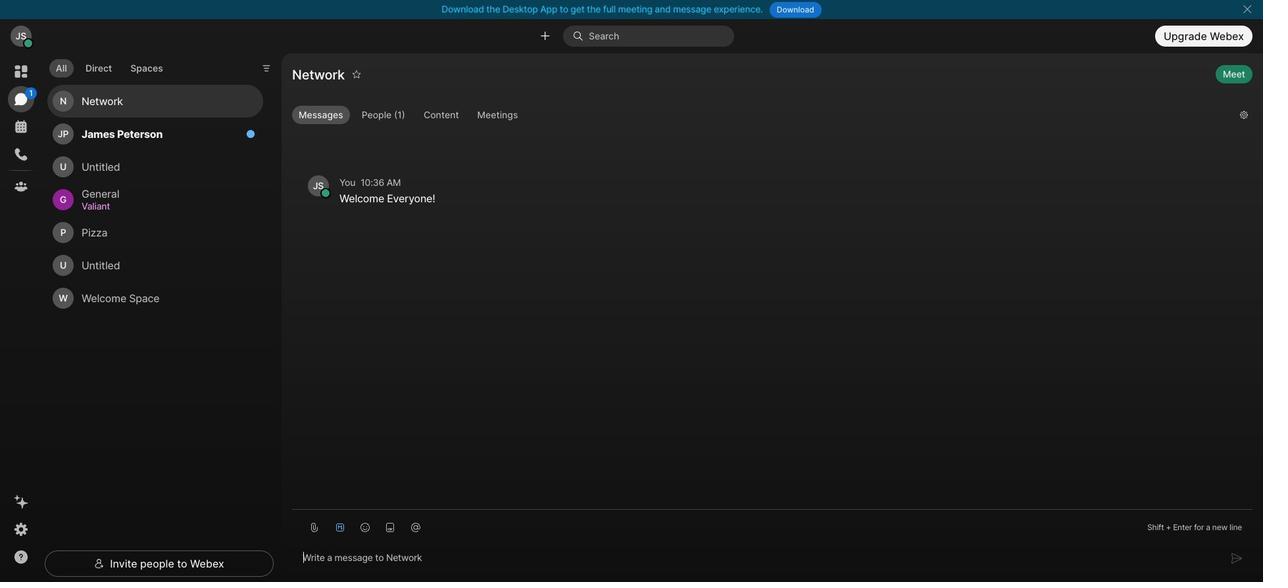 Task type: describe. For each thing, give the bounding box(es) containing it.
network list item
[[47, 85, 263, 118]]

message composer toolbar element
[[292, 510, 1253, 541]]

2 untitled list item from the top
[[47, 249, 263, 282]]

cancel_16 image
[[1242, 4, 1253, 14]]

pizza list item
[[47, 217, 263, 249]]



Task type: vqa. For each thing, say whether or not it's contained in the screenshot.
the Team 1 element
no



Task type: locate. For each thing, give the bounding box(es) containing it.
webex tab list
[[8, 59, 37, 200]]

tab list
[[46, 51, 173, 82]]

welcome space list item
[[47, 282, 263, 315]]

new messages image
[[246, 130, 255, 139]]

0 vertical spatial untitled list item
[[47, 151, 263, 184]]

1 untitled list item from the top
[[47, 151, 263, 184]]

untitled list item
[[47, 151, 263, 184], [47, 249, 263, 282]]

general list item
[[47, 184, 263, 217]]

james peterson, new messages list item
[[47, 118, 263, 151]]

untitled list item up valiant element
[[47, 151, 263, 184]]

1 vertical spatial untitled list item
[[47, 249, 263, 282]]

untitled list item down valiant element
[[47, 249, 263, 282]]

navigation
[[0, 53, 42, 583]]

valiant element
[[82, 199, 247, 214]]

group
[[292, 106, 1229, 127]]



